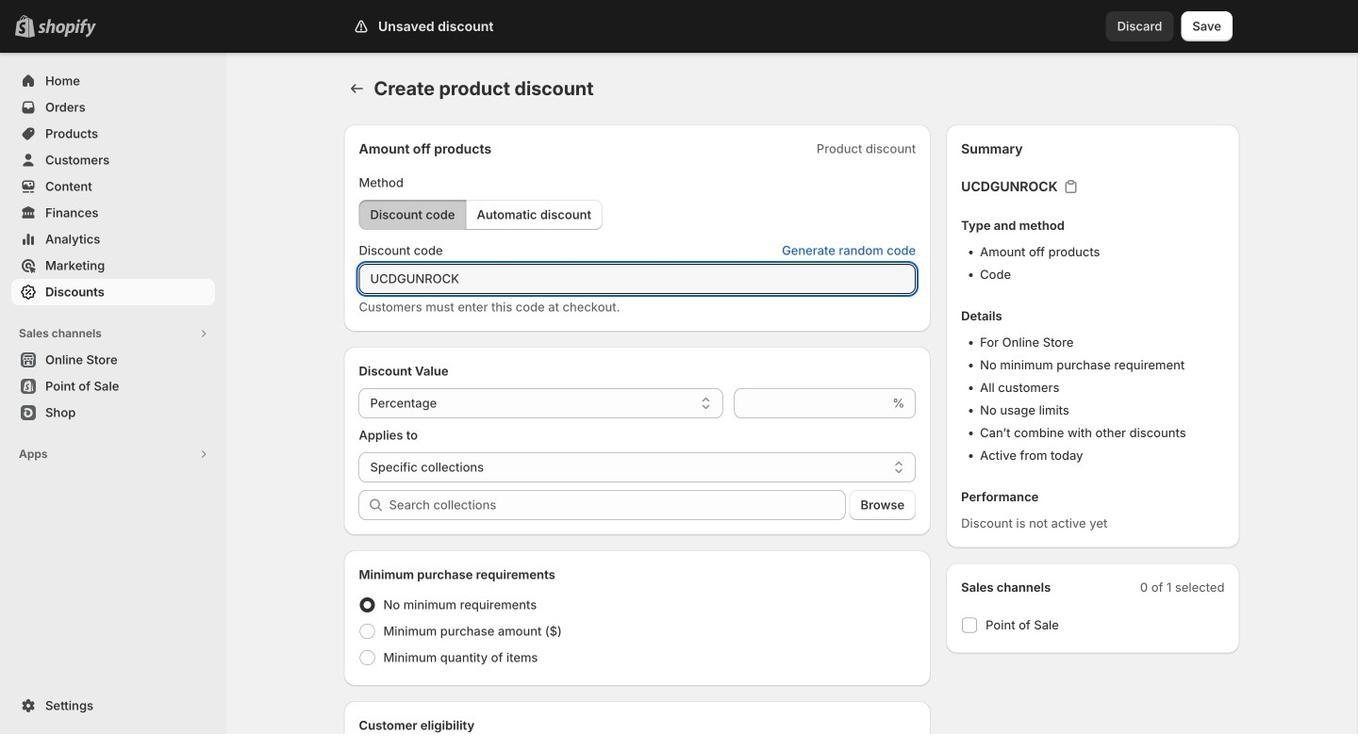 Task type: vqa. For each thing, say whether or not it's contained in the screenshot.
Search collections text box
yes



Task type: locate. For each thing, give the bounding box(es) containing it.
Search collections text field
[[389, 490, 845, 521]]

None text field
[[359, 264, 916, 294], [734, 389, 889, 419], [359, 264, 916, 294], [734, 389, 889, 419]]



Task type: describe. For each thing, give the bounding box(es) containing it.
shopify image
[[38, 19, 96, 37]]



